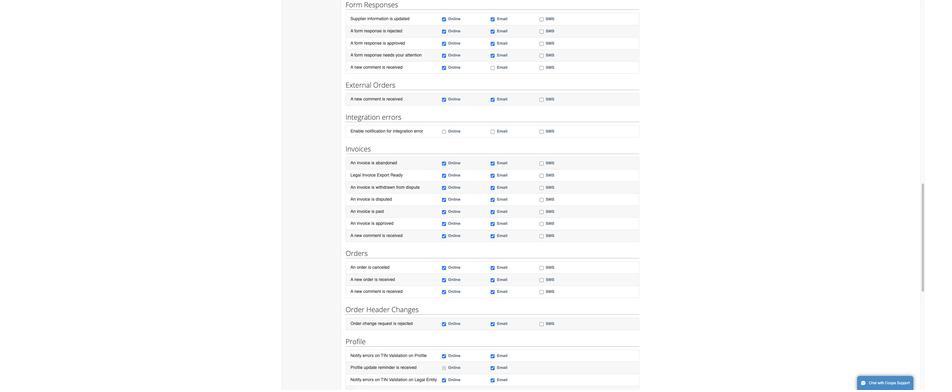 Task type: describe. For each thing, give the bounding box(es) containing it.
notify errors on tin validation on legal entity
[[351, 378, 437, 383]]

chat with coupa support
[[870, 381, 911, 386]]

12 sms from the top
[[546, 209, 555, 214]]

2 a from the top
[[351, 41, 353, 45]]

17 online from the top
[[448, 290, 461, 294]]

4 new from the top
[[355, 277, 362, 282]]

on up profile update reminder is received at the left of page
[[375, 354, 380, 358]]

20 online from the top
[[448, 366, 461, 371]]

an invoice is abandoned
[[351, 161, 397, 166]]

an for an invoice is withdrawn from dispute
[[351, 185, 356, 190]]

supplier information is updated
[[351, 16, 410, 21]]

14 sms from the top
[[546, 234, 555, 238]]

1 online from the top
[[448, 17, 461, 21]]

response for your
[[364, 53, 382, 58]]

14 email from the top
[[497, 234, 508, 238]]

is down the external orders
[[382, 97, 385, 102]]

is down a form response needs your attention
[[382, 65, 385, 70]]

1 email from the top
[[497, 17, 508, 21]]

6 a from the top
[[351, 233, 353, 238]]

15 online from the top
[[448, 266, 461, 270]]

0 vertical spatial orders
[[373, 80, 396, 90]]

14 online from the top
[[448, 234, 461, 238]]

profile for profile update reminder is received
[[351, 366, 363, 371]]

3 sms from the top
[[546, 41, 555, 45]]

response for approved
[[364, 41, 382, 45]]

10 email from the top
[[497, 185, 508, 190]]

5 a from the top
[[351, 97, 353, 102]]

7 email from the top
[[497, 129, 508, 134]]

11 online from the top
[[448, 197, 461, 202]]

validation for profile
[[389, 354, 408, 358]]

an invoice is withdrawn from dispute
[[351, 185, 420, 190]]

1 a new comment is received from the top
[[351, 65, 403, 70]]

7 sms from the top
[[546, 129, 555, 134]]

is down supplier information is updated
[[383, 28, 386, 33]]

1 sms from the top
[[546, 17, 555, 21]]

integration
[[393, 129, 413, 134]]

2 email from the top
[[497, 29, 508, 33]]

2 a new comment is received from the top
[[351, 97, 403, 102]]

form for a form response needs your attention
[[355, 53, 363, 58]]

18 email from the top
[[497, 322, 508, 326]]

1 comment from the top
[[364, 65, 381, 70]]

0 vertical spatial order
[[357, 265, 367, 270]]

on up the notify errors on tin validation on legal entity
[[409, 354, 414, 358]]

external orders
[[346, 80, 396, 90]]

an invoice is paid
[[351, 209, 384, 214]]

request
[[378, 322, 392, 326]]

information
[[368, 16, 389, 21]]

is right request
[[394, 322, 397, 326]]

0 vertical spatial approved
[[387, 41, 405, 45]]

received down the your
[[387, 65, 403, 70]]

form for a form response is rejected
[[355, 28, 363, 33]]

from
[[396, 185, 405, 190]]

on left entity at the left
[[409, 378, 414, 383]]

integration errors
[[346, 112, 402, 122]]

notify errors on tin validation on profile
[[351, 354, 427, 358]]

is left canceled
[[368, 265, 371, 270]]

with
[[878, 381, 885, 386]]

1 a from the top
[[351, 28, 353, 33]]

order for order change request is rejected
[[351, 322, 362, 326]]

tin for legal
[[381, 378, 388, 383]]

withdrawn
[[376, 185, 395, 190]]

6 online from the top
[[448, 97, 461, 102]]

is down the an invoice is paid
[[372, 221, 375, 226]]

19 email from the top
[[497, 354, 508, 358]]

invoice
[[362, 173, 376, 178]]

chat with coupa support button
[[858, 377, 914, 391]]

errors for notify errors on tin validation on profile
[[363, 354, 374, 358]]

dispute
[[406, 185, 420, 190]]

13 online from the top
[[448, 222, 461, 226]]

9 online from the top
[[448, 173, 461, 178]]

4 email from the top
[[497, 53, 508, 58]]

canceled
[[373, 265, 390, 270]]

changes
[[392, 305, 419, 315]]

notify for notify errors on tin validation on legal entity
[[351, 378, 362, 383]]

an order is canceled
[[351, 265, 390, 270]]

is up a form response needs your attention
[[383, 41, 386, 45]]

10 online from the top
[[448, 185, 461, 190]]

5 email from the top
[[497, 65, 508, 70]]

4 a from the top
[[351, 65, 353, 70]]

invoice for withdrawn
[[357, 185, 371, 190]]

entity
[[427, 378, 437, 383]]

9 email from the top
[[497, 173, 508, 178]]

21 email from the top
[[497, 378, 508, 383]]

12 email from the top
[[497, 209, 508, 214]]

change
[[363, 322, 377, 326]]

is right reminder
[[396, 366, 400, 371]]

5 new from the top
[[355, 290, 362, 294]]

9 sms from the top
[[546, 173, 555, 178]]

a form response is rejected
[[351, 28, 403, 33]]

4 comment from the top
[[364, 290, 381, 294]]

errors for notify errors on tin validation on legal entity
[[363, 378, 374, 383]]

notification
[[365, 129, 386, 134]]

16 online from the top
[[448, 278, 461, 282]]

17 email from the top
[[497, 290, 508, 294]]

18 sms from the top
[[546, 322, 555, 326]]

2 sms from the top
[[546, 29, 555, 33]]

1 vertical spatial approved
[[376, 221, 394, 226]]

is up an invoice is disputed
[[372, 185, 375, 190]]

1 vertical spatial order
[[364, 277, 374, 282]]

response for rejected
[[364, 28, 382, 33]]

invoice for disputed
[[357, 197, 371, 202]]

integration
[[346, 112, 380, 122]]

error
[[414, 129, 423, 134]]

received up integration errors
[[387, 97, 403, 102]]

support
[[898, 381, 911, 386]]

enable notification for integration error
[[351, 129, 423, 134]]

profile for profile
[[346, 337, 366, 347]]

invoice for approved
[[357, 221, 371, 226]]

validation for legal
[[389, 378, 408, 383]]

17 sms from the top
[[546, 290, 555, 294]]

13 sms from the top
[[546, 222, 555, 226]]



Task type: vqa. For each thing, say whether or not it's contained in the screenshot.
15th Online from the top of the page
yes



Task type: locate. For each thing, give the bounding box(es) containing it.
orders
[[373, 80, 396, 90], [346, 249, 368, 259]]

errors for integration errors
[[382, 112, 402, 122]]

1 invoice from the top
[[357, 161, 371, 166]]

paid
[[376, 209, 384, 214]]

2 notify from the top
[[351, 378, 362, 383]]

tin
[[381, 354, 388, 358], [381, 378, 388, 383]]

legal invoice export ready
[[351, 173, 403, 178]]

an for an invoice is abandoned
[[351, 161, 356, 166]]

4 invoice from the top
[[357, 209, 371, 214]]

notify
[[351, 354, 362, 358], [351, 378, 362, 383]]

11 sms from the top
[[546, 197, 555, 202]]

chat
[[870, 381, 877, 386]]

approved
[[387, 41, 405, 45], [376, 221, 394, 226]]

rejected for a form response is rejected
[[387, 28, 403, 33]]

new up external
[[355, 65, 362, 70]]

3 response from the top
[[364, 53, 382, 58]]

order left change
[[351, 322, 362, 326]]

2 invoice from the top
[[357, 185, 371, 190]]

3 comment from the top
[[364, 233, 381, 238]]

a form response is approved
[[351, 41, 405, 45]]

reminder
[[378, 366, 395, 371]]

3 online from the top
[[448, 41, 461, 45]]

invoice for paid
[[357, 209, 371, 214]]

order down an order is canceled
[[364, 277, 374, 282]]

response down 'a form response is approved' on the left top
[[364, 53, 382, 58]]

coupa
[[886, 381, 897, 386]]

received down an invoice is approved
[[387, 233, 403, 238]]

notify up profile update reminder is received at the left of page
[[351, 354, 362, 358]]

an up the an invoice is paid
[[351, 197, 356, 202]]

disputed
[[376, 197, 392, 202]]

0 vertical spatial profile
[[346, 337, 366, 347]]

is down an invoice is approved
[[382, 233, 385, 238]]

order
[[357, 265, 367, 270], [364, 277, 374, 282]]

update
[[364, 366, 377, 371]]

an for an invoice is approved
[[351, 221, 356, 226]]

legal left entity at the left
[[415, 378, 425, 383]]

8 sms from the top
[[546, 161, 555, 166]]

form down "supplier"
[[355, 28, 363, 33]]

a new comment is received down a new order is received
[[351, 290, 403, 294]]

2 tin from the top
[[381, 378, 388, 383]]

2 response from the top
[[364, 41, 382, 45]]

validation up reminder
[[389, 354, 408, 358]]

legal left invoice
[[351, 173, 361, 178]]

is up the legal invoice export ready
[[372, 161, 375, 166]]

an invoice is approved
[[351, 221, 394, 226]]

errors
[[382, 112, 402, 122], [363, 354, 374, 358], [363, 378, 374, 383]]

tin up profile update reminder is received at the left of page
[[381, 354, 388, 358]]

header
[[367, 305, 390, 315]]

profile down change
[[346, 337, 366, 347]]

invoice down the an invoice is paid
[[357, 221, 371, 226]]

16 email from the top
[[497, 278, 508, 282]]

order
[[346, 305, 365, 315], [351, 322, 362, 326]]

comment down a new order is received
[[364, 290, 381, 294]]

notify down profile update reminder is received at the left of page
[[351, 378, 362, 383]]

6 an from the top
[[351, 265, 356, 270]]

18 online from the top
[[448, 322, 461, 326]]

1 new from the top
[[355, 65, 362, 70]]

a new comment is received down a form response needs your attention
[[351, 65, 403, 70]]

0 vertical spatial notify
[[351, 354, 362, 358]]

tin for profile
[[381, 354, 388, 358]]

order up change
[[346, 305, 365, 315]]

7 a from the top
[[351, 277, 353, 282]]

2 comment from the top
[[364, 97, 381, 102]]

an down the an invoice is paid
[[351, 221, 356, 226]]

orders up an order is canceled
[[346, 249, 368, 259]]

your
[[396, 53, 404, 58]]

3 an from the top
[[351, 197, 356, 202]]

1 vertical spatial form
[[355, 41, 363, 45]]

2 vertical spatial errors
[[363, 378, 374, 383]]

new down an order is canceled
[[355, 277, 362, 282]]

validation down reminder
[[389, 378, 408, 383]]

1 validation from the top
[[389, 354, 408, 358]]

a new order is received
[[351, 277, 395, 282]]

1 vertical spatial rejected
[[398, 322, 413, 326]]

supplier
[[351, 16, 366, 21]]

is down canceled
[[375, 277, 378, 282]]

1 tin from the top
[[381, 354, 388, 358]]

an for an invoice is paid
[[351, 209, 356, 214]]

a form response needs your attention
[[351, 53, 422, 58]]

0 vertical spatial form
[[355, 28, 363, 33]]

errors up for
[[382, 112, 402, 122]]

1 vertical spatial orders
[[346, 249, 368, 259]]

10 sms from the top
[[546, 185, 555, 190]]

rejected down changes
[[398, 322, 413, 326]]

3 a new comment is received from the top
[[351, 233, 403, 238]]

3 email from the top
[[497, 41, 508, 45]]

invoice down invoice
[[357, 185, 371, 190]]

invoice for abandoned
[[357, 161, 371, 166]]

2 vertical spatial response
[[364, 53, 382, 58]]

is left updated
[[390, 16, 393, 21]]

4 sms from the top
[[546, 53, 555, 58]]

None checkbox
[[442, 18, 446, 22], [540, 18, 544, 22], [442, 30, 446, 34], [540, 30, 544, 34], [491, 54, 495, 58], [442, 66, 446, 70], [491, 66, 495, 70], [491, 98, 495, 102], [540, 98, 544, 102], [442, 130, 446, 134], [540, 162, 544, 166], [540, 174, 544, 178], [442, 186, 446, 190], [491, 210, 495, 214], [540, 222, 544, 226], [491, 235, 495, 239], [540, 235, 544, 239], [491, 279, 495, 283], [491, 291, 495, 295], [540, 291, 544, 295], [540, 323, 544, 327], [442, 355, 446, 359], [442, 18, 446, 22], [540, 18, 544, 22], [442, 30, 446, 34], [540, 30, 544, 34], [491, 54, 495, 58], [442, 66, 446, 70], [491, 66, 495, 70], [491, 98, 495, 102], [540, 98, 544, 102], [442, 130, 446, 134], [540, 162, 544, 166], [540, 174, 544, 178], [442, 186, 446, 190], [491, 210, 495, 214], [540, 222, 544, 226], [491, 235, 495, 239], [540, 235, 544, 239], [491, 279, 495, 283], [491, 291, 495, 295], [540, 291, 544, 295], [540, 323, 544, 327], [442, 355, 446, 359]]

validation
[[389, 354, 408, 358], [389, 378, 408, 383]]

invoice down an invoice is disputed
[[357, 209, 371, 214]]

16 sms from the top
[[546, 278, 555, 282]]

0 vertical spatial errors
[[382, 112, 402, 122]]

0 vertical spatial tin
[[381, 354, 388, 358]]

2 validation from the top
[[389, 378, 408, 383]]

approved up the your
[[387, 41, 405, 45]]

new
[[355, 65, 362, 70], [355, 97, 362, 102], [355, 233, 362, 238], [355, 277, 362, 282], [355, 290, 362, 294]]

response down a form response is rejected
[[364, 41, 382, 45]]

on
[[375, 354, 380, 358], [409, 354, 414, 358], [375, 378, 380, 383], [409, 378, 414, 383]]

invoices
[[346, 144, 371, 154]]

approved down paid
[[376, 221, 394, 226]]

15 sms from the top
[[546, 266, 555, 270]]

online
[[448, 17, 461, 21], [448, 29, 461, 33], [448, 41, 461, 45], [448, 53, 461, 58], [448, 65, 461, 70], [448, 97, 461, 102], [448, 129, 461, 134], [448, 161, 461, 166], [448, 173, 461, 178], [448, 185, 461, 190], [448, 197, 461, 202], [448, 209, 461, 214], [448, 222, 461, 226], [448, 234, 461, 238], [448, 266, 461, 270], [448, 278, 461, 282], [448, 290, 461, 294], [448, 322, 461, 326], [448, 354, 461, 358], [448, 366, 461, 371], [448, 378, 461, 383]]

tin down profile update reminder is received at the left of page
[[381, 378, 388, 383]]

3 invoice from the top
[[357, 197, 371, 202]]

invoice
[[357, 161, 371, 166], [357, 185, 371, 190], [357, 197, 371, 202], [357, 209, 371, 214], [357, 221, 371, 226]]

6 sms from the top
[[546, 97, 555, 102]]

1 vertical spatial errors
[[363, 354, 374, 358]]

13 email from the top
[[497, 222, 508, 226]]

invoice up the an invoice is paid
[[357, 197, 371, 202]]

0 horizontal spatial legal
[[351, 173, 361, 178]]

response up 'a form response is approved' on the left top
[[364, 28, 382, 33]]

5 invoice from the top
[[357, 221, 371, 226]]

errors down update
[[363, 378, 374, 383]]

form down a form response is rejected
[[355, 41, 363, 45]]

4 an from the top
[[351, 209, 356, 214]]

sms
[[546, 17, 555, 21], [546, 29, 555, 33], [546, 41, 555, 45], [546, 53, 555, 58], [546, 65, 555, 70], [546, 97, 555, 102], [546, 129, 555, 134], [546, 161, 555, 166], [546, 173, 555, 178], [546, 185, 555, 190], [546, 197, 555, 202], [546, 209, 555, 214], [546, 222, 555, 226], [546, 234, 555, 238], [546, 266, 555, 270], [546, 278, 555, 282], [546, 290, 555, 294], [546, 322, 555, 326]]

rejected down updated
[[387, 28, 403, 33]]

form for a form response is approved
[[355, 41, 363, 45]]

2 an from the top
[[351, 185, 356, 190]]

15 email from the top
[[497, 266, 508, 270]]

new down external
[[355, 97, 362, 102]]

19 online from the top
[[448, 354, 461, 358]]

profile
[[346, 337, 366, 347], [415, 354, 427, 358], [351, 366, 363, 371]]

1 vertical spatial legal
[[415, 378, 425, 383]]

received
[[387, 65, 403, 70], [387, 97, 403, 102], [387, 233, 403, 238], [379, 277, 395, 282], [387, 290, 403, 294], [401, 366, 417, 371]]

is down a new order is received
[[382, 290, 385, 294]]

1 response from the top
[[364, 28, 382, 33]]

new down a new order is received
[[355, 290, 362, 294]]

export
[[377, 173, 390, 178]]

comment down an invoice is approved
[[364, 233, 381, 238]]

1 vertical spatial notify
[[351, 378, 362, 383]]

11 email from the top
[[497, 197, 508, 202]]

an
[[351, 161, 356, 166], [351, 185, 356, 190], [351, 197, 356, 202], [351, 209, 356, 214], [351, 221, 356, 226], [351, 265, 356, 270]]

2 vertical spatial profile
[[351, 366, 363, 371]]

0 vertical spatial response
[[364, 28, 382, 33]]

received up changes
[[387, 290, 403, 294]]

is left disputed
[[372, 197, 375, 202]]

order for order header changes
[[346, 305, 365, 315]]

a
[[351, 28, 353, 33], [351, 41, 353, 45], [351, 53, 353, 58], [351, 65, 353, 70], [351, 97, 353, 102], [351, 233, 353, 238], [351, 277, 353, 282], [351, 290, 353, 294]]

abandoned
[[376, 161, 397, 166]]

a new comment is received down an invoice is approved
[[351, 233, 403, 238]]

8 online from the top
[[448, 161, 461, 166]]

1 vertical spatial validation
[[389, 378, 408, 383]]

comment
[[364, 65, 381, 70], [364, 97, 381, 102], [364, 233, 381, 238], [364, 290, 381, 294]]

needs
[[383, 53, 395, 58]]

1 horizontal spatial legal
[[415, 378, 425, 383]]

updated
[[394, 16, 410, 21]]

2 new from the top
[[355, 97, 362, 102]]

1 vertical spatial response
[[364, 41, 382, 45]]

errors up update
[[363, 354, 374, 358]]

5 sms from the top
[[546, 65, 555, 70]]

is left paid
[[372, 209, 375, 214]]

0 vertical spatial validation
[[389, 354, 408, 358]]

notify for notify errors on tin validation on profile
[[351, 354, 362, 358]]

external
[[346, 80, 372, 90]]

3 a from the top
[[351, 53, 353, 58]]

21 online from the top
[[448, 378, 461, 383]]

comment down the external orders
[[364, 97, 381, 102]]

1 form from the top
[[355, 28, 363, 33]]

1 an from the top
[[351, 161, 356, 166]]

an for an order is canceled
[[351, 265, 356, 270]]

3 new from the top
[[355, 233, 362, 238]]

5 an from the top
[[351, 221, 356, 226]]

an up an invoice is disputed
[[351, 185, 356, 190]]

2 online from the top
[[448, 29, 461, 33]]

profile update reminder is received
[[351, 366, 417, 371]]

an for an invoice is disputed
[[351, 197, 356, 202]]

new down an invoice is approved
[[355, 233, 362, 238]]

1 vertical spatial tin
[[381, 378, 388, 383]]

3 form from the top
[[355, 53, 363, 58]]

4 online from the top
[[448, 53, 461, 58]]

1 vertical spatial profile
[[415, 354, 427, 358]]

an up a new order is received
[[351, 265, 356, 270]]

8 email from the top
[[497, 161, 508, 166]]

order header changes
[[346, 305, 419, 315]]

response
[[364, 28, 382, 33], [364, 41, 382, 45], [364, 53, 382, 58]]

0 vertical spatial rejected
[[387, 28, 403, 33]]

0 horizontal spatial orders
[[346, 249, 368, 259]]

2 form from the top
[[355, 41, 363, 45]]

None checkbox
[[491, 18, 495, 22], [491, 30, 495, 34], [442, 42, 446, 46], [491, 42, 495, 46], [540, 42, 544, 46], [442, 54, 446, 58], [540, 54, 544, 58], [540, 66, 544, 70], [442, 98, 446, 102], [491, 130, 495, 134], [540, 130, 544, 134], [442, 162, 446, 166], [491, 162, 495, 166], [442, 174, 446, 178], [491, 174, 495, 178], [491, 186, 495, 190], [540, 186, 544, 190], [442, 198, 446, 202], [491, 198, 495, 202], [540, 198, 544, 202], [442, 210, 446, 214], [540, 210, 544, 214], [442, 222, 446, 226], [491, 222, 495, 226], [442, 235, 446, 239], [442, 267, 446, 271], [491, 267, 495, 271], [540, 267, 544, 271], [442, 279, 446, 283], [540, 279, 544, 283], [442, 291, 446, 295], [442, 323, 446, 327], [491, 323, 495, 327], [491, 355, 495, 359], [442, 367, 446, 371], [491, 367, 495, 371], [442, 379, 446, 383], [491, 379, 495, 383], [491, 18, 495, 22], [491, 30, 495, 34], [442, 42, 446, 46], [491, 42, 495, 46], [540, 42, 544, 46], [442, 54, 446, 58], [540, 54, 544, 58], [540, 66, 544, 70], [442, 98, 446, 102], [491, 130, 495, 134], [540, 130, 544, 134], [442, 162, 446, 166], [491, 162, 495, 166], [442, 174, 446, 178], [491, 174, 495, 178], [491, 186, 495, 190], [540, 186, 544, 190], [442, 198, 446, 202], [491, 198, 495, 202], [540, 198, 544, 202], [442, 210, 446, 214], [540, 210, 544, 214], [442, 222, 446, 226], [491, 222, 495, 226], [442, 235, 446, 239], [442, 267, 446, 271], [491, 267, 495, 271], [540, 267, 544, 271], [442, 279, 446, 283], [540, 279, 544, 283], [442, 291, 446, 295], [442, 323, 446, 327], [491, 323, 495, 327], [491, 355, 495, 359], [442, 367, 446, 371], [491, 367, 495, 371], [442, 379, 446, 383], [491, 379, 495, 383]]

is
[[390, 16, 393, 21], [383, 28, 386, 33], [383, 41, 386, 45], [382, 65, 385, 70], [382, 97, 385, 102], [372, 161, 375, 166], [372, 185, 375, 190], [372, 197, 375, 202], [372, 209, 375, 214], [372, 221, 375, 226], [382, 233, 385, 238], [368, 265, 371, 270], [375, 277, 378, 282], [382, 290, 385, 294], [394, 322, 397, 326], [396, 366, 400, 371]]

rejected
[[387, 28, 403, 33], [398, 322, 413, 326]]

1 horizontal spatial orders
[[373, 80, 396, 90]]

0 vertical spatial legal
[[351, 173, 361, 178]]

1 notify from the top
[[351, 354, 362, 358]]

2 vertical spatial form
[[355, 53, 363, 58]]

on down profile update reminder is received at the left of page
[[375, 378, 380, 383]]

received down canceled
[[379, 277, 395, 282]]

0 vertical spatial order
[[346, 305, 365, 315]]

profile left update
[[351, 366, 363, 371]]

enable
[[351, 129, 364, 134]]

rejected for order change request is rejected
[[398, 322, 413, 326]]

8 a from the top
[[351, 290, 353, 294]]

order change request is rejected
[[351, 322, 413, 326]]

7 online from the top
[[448, 129, 461, 134]]

form down 'a form response is approved' on the left top
[[355, 53, 363, 58]]

order up a new order is received
[[357, 265, 367, 270]]

an invoice is disputed
[[351, 197, 392, 202]]

form
[[355, 28, 363, 33], [355, 41, 363, 45], [355, 53, 363, 58]]

12 online from the top
[[448, 209, 461, 214]]

a new comment is received down the external orders
[[351, 97, 403, 102]]

email
[[497, 17, 508, 21], [497, 29, 508, 33], [497, 41, 508, 45], [497, 53, 508, 58], [497, 65, 508, 70], [497, 97, 508, 102], [497, 129, 508, 134], [497, 161, 508, 166], [497, 173, 508, 178], [497, 185, 508, 190], [497, 197, 508, 202], [497, 209, 508, 214], [497, 222, 508, 226], [497, 234, 508, 238], [497, 266, 508, 270], [497, 278, 508, 282], [497, 290, 508, 294], [497, 322, 508, 326], [497, 354, 508, 358], [497, 366, 508, 371], [497, 378, 508, 383]]

for
[[387, 129, 392, 134]]

orders right external
[[373, 80, 396, 90]]

1 vertical spatial order
[[351, 322, 362, 326]]

legal
[[351, 173, 361, 178], [415, 378, 425, 383]]

received up the notify errors on tin validation on legal entity
[[401, 366, 417, 371]]

an down an invoice is disputed
[[351, 209, 356, 214]]

an down invoices
[[351, 161, 356, 166]]

a new comment is received
[[351, 65, 403, 70], [351, 97, 403, 102], [351, 233, 403, 238], [351, 290, 403, 294]]

20 email from the top
[[497, 366, 508, 371]]

profile up entity at the left
[[415, 354, 427, 358]]

4 a new comment is received from the top
[[351, 290, 403, 294]]

attention
[[405, 53, 422, 58]]

6 email from the top
[[497, 97, 508, 102]]

invoice up invoice
[[357, 161, 371, 166]]

5 online from the top
[[448, 65, 461, 70]]

comment up the external orders
[[364, 65, 381, 70]]

ready
[[391, 173, 403, 178]]



